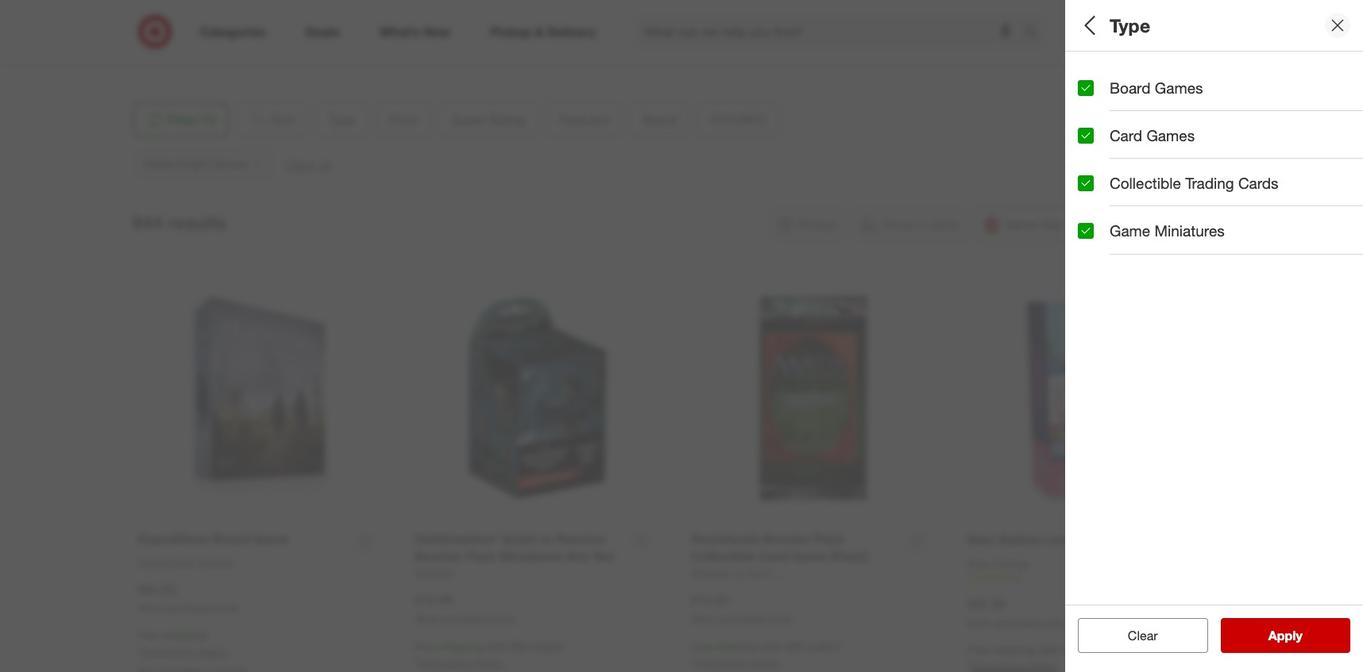 Task type: vqa. For each thing, say whether or not it's contained in the screenshot.
Apply. related to $18.99
yes



Task type: locate. For each thing, give the bounding box(es) containing it.
card up card games
[[1153, 83, 1177, 96]]

online inside the $20.99 when purchased online
[[1043, 618, 1069, 630]]

2835
[[145, 13, 170, 27]]

$35 down $18.99 when purchased online
[[509, 640, 527, 654]]

1 horizontal spatial exclusions apply. button
[[419, 656, 505, 672]]

shipping
[[163, 630, 206, 643], [440, 640, 482, 654], [716, 640, 759, 654], [993, 644, 1035, 657]]

shipping down $84.95 when purchased online
[[163, 630, 206, 643]]

free
[[138, 630, 160, 643], [415, 640, 437, 654], [691, 640, 713, 654], [968, 644, 990, 657]]

free down $15.95
[[691, 640, 713, 654]]

card right card games checkbox
[[1110, 126, 1143, 145]]

free down "$20.99"
[[968, 644, 990, 657]]

0 horizontal spatial games;
[[1111, 83, 1150, 96]]

results for see results
[[1278, 628, 1319, 644]]

purchased inside the $20.99 when purchased online
[[995, 618, 1040, 630]]

Board Games checkbox
[[1078, 80, 1094, 96]]

944 results
[[132, 212, 227, 234]]

with down $15.95 when purchased online
[[762, 640, 783, 654]]

$20.99
[[968, 596, 1006, 612]]

purchased inside $18.99 when purchased online
[[442, 614, 487, 626]]

trading
[[1278, 83, 1314, 96], [1186, 174, 1234, 192]]

purchased down "$20.99"
[[995, 618, 1040, 630]]

with
[[485, 640, 506, 654], [762, 640, 783, 654], [1038, 644, 1059, 657]]

1 vertical spatial type
[[1078, 62, 1112, 81]]

collectible up price button at the right
[[1222, 83, 1275, 96]]

purchased for $84.95
[[166, 603, 211, 615]]

2 horizontal spatial orders*
[[1083, 644, 1119, 657]]

*
[[206, 630, 210, 643], [138, 646, 142, 660], [415, 657, 419, 670], [691, 657, 695, 670]]

games up card games
[[1155, 79, 1203, 97]]

results right "944"
[[168, 212, 227, 234]]

0 vertical spatial results
[[168, 212, 227, 234]]

1 horizontal spatial collectible
[[1222, 83, 1275, 96]]

free shipping with $35 orders* * exclusions apply. down $15.95 when purchased online
[[691, 640, 843, 670]]

$18.99 when purchased online
[[415, 593, 516, 626]]

online inside $18.99 when purchased online
[[490, 614, 516, 626]]

apply. down $84.95 when purchased online
[[198, 646, 228, 660]]

0 horizontal spatial results
[[168, 212, 227, 234]]

board inside type dialog
[[1110, 79, 1151, 97]]

collectible
[[1222, 83, 1275, 96], [1110, 174, 1181, 192]]

type down all
[[1078, 62, 1112, 81]]

2835 commerce park drive fitchburg , wi 53719 us
[[145, 13, 282, 59]]

online for $18.99
[[490, 614, 516, 626]]

2 horizontal spatial exclusions apply. button
[[695, 656, 781, 672]]

1 horizontal spatial free shipping with $35 orders* * exclusions apply.
[[691, 640, 843, 670]]

exclusions apply. button down $18.99 when purchased online
[[419, 656, 505, 672]]

Collectible Trading Cards checkbox
[[1078, 175, 1094, 191]]

0 vertical spatial collectible
[[1222, 83, 1275, 96]]

clear inside clear all button
[[1120, 628, 1150, 644]]

exclusions inside free shipping * * exclusions apply.
[[142, 646, 195, 660]]

free shipping * * exclusions apply.
[[138, 630, 228, 660]]

1 clear from the left
[[1120, 628, 1150, 644]]

$18.99
[[415, 593, 453, 609]]

0 horizontal spatial trading
[[1186, 174, 1234, 192]]

purchased inside $15.95 when purchased online
[[719, 614, 764, 626]]

exclusions down $18.99 when purchased online
[[419, 657, 472, 670]]

apply. down $15.95 when purchased online
[[751, 657, 781, 670]]

when down $18.99
[[415, 614, 440, 626]]

$35
[[509, 640, 527, 654], [786, 640, 803, 654], [1062, 644, 1080, 657]]

type for type
[[1110, 14, 1151, 36]]

games for board games
[[1155, 79, 1203, 97]]

1 horizontal spatial apply.
[[475, 657, 505, 670]]

apply.
[[198, 646, 228, 660], [475, 657, 505, 670], [751, 657, 781, 670]]

shipping for $18.99
[[440, 640, 482, 654]]

shipping down $15.95 when purchased online
[[716, 640, 759, 654]]

with down the $20.99 when purchased online
[[1038, 644, 1059, 657]]

online for $15.95
[[767, 614, 792, 626]]

1 horizontal spatial results
[[1278, 628, 1319, 644]]

exclusions apply. button
[[142, 645, 228, 661], [419, 656, 505, 672], [695, 656, 781, 672]]

when inside $84.95 when purchased online
[[138, 603, 163, 615]]

with down $18.99 when purchased online
[[485, 640, 506, 654]]

1 horizontal spatial board
[[1110, 79, 1151, 97]]

free down $84.95 at left bottom
[[138, 630, 160, 643]]

What can we help you find? suggestions appear below search field
[[635, 14, 1028, 49]]

ga
[[1353, 83, 1363, 96]]

board
[[1110, 79, 1151, 97], [1078, 83, 1108, 96]]

0 vertical spatial card
[[1153, 83, 1177, 96]]

when for $20.99
[[968, 618, 992, 630]]

1 horizontal spatial $35
[[786, 640, 803, 654]]

collectible trading cards
[[1110, 174, 1279, 192]]

games; up price button at the right
[[1180, 83, 1219, 96]]

0 horizontal spatial free shipping with $35 orders* * exclusions apply.
[[415, 640, 566, 670]]

when inside the $20.99 when purchased online
[[968, 618, 992, 630]]

1 horizontal spatial games;
[[1180, 83, 1219, 96]]

clear inside clear button
[[1128, 628, 1158, 644]]

1 horizontal spatial with
[[762, 640, 783, 654]]

results
[[168, 212, 227, 234], [1278, 628, 1319, 644]]

free shipping with $35 orders* * exclusions apply.
[[415, 640, 566, 670], [691, 640, 843, 670]]

* down $18.99
[[415, 657, 419, 670]]

filters
[[1105, 14, 1154, 36]]

game miniatures
[[1110, 222, 1225, 240]]

$84.95
[[138, 582, 176, 598]]

purchased inside $84.95 when purchased online
[[166, 603, 211, 615]]

exclusions apply. button for $15.95
[[695, 656, 781, 672]]

results right see at the bottom right
[[1278, 628, 1319, 644]]

games;
[[1111, 83, 1150, 96], [1180, 83, 1219, 96]]

search
[[1017, 25, 1055, 41]]

0 horizontal spatial collectible
[[1110, 174, 1181, 192]]

clear for clear all
[[1120, 628, 1150, 644]]

0 horizontal spatial apply.
[[198, 646, 228, 660]]

clear
[[1120, 628, 1150, 644], [1128, 628, 1158, 644]]

0 horizontal spatial exclusions apply. button
[[142, 645, 228, 661]]

guest rating
[[1078, 179, 1172, 198]]

when inside $15.95 when purchased online
[[691, 614, 716, 626]]

online
[[214, 603, 239, 615], [490, 614, 516, 626], [767, 614, 792, 626], [1043, 618, 1069, 630]]

us
[[145, 45, 160, 59]]

1 vertical spatial games
[[1147, 126, 1195, 145]]

collectible inside type dialog
[[1110, 174, 1181, 192]]

results inside button
[[1278, 628, 1319, 644]]

when down $15.95
[[691, 614, 716, 626]]

$84.95 when purchased online
[[138, 582, 239, 615]]

price
[[1078, 124, 1115, 142]]

Include out of stock checkbox
[[1078, 401, 1094, 417]]

2 horizontal spatial $35
[[1062, 644, 1080, 657]]

apply. down $18.99 when purchased online
[[475, 657, 505, 670]]

all filters
[[1078, 14, 1154, 36]]

games; right the board games checkbox
[[1111, 83, 1150, 96]]

0 horizontal spatial with
[[485, 640, 506, 654]]

1 free shipping with $35 orders* * exclusions apply. from the left
[[415, 640, 566, 670]]

trading left cards
[[1186, 174, 1234, 192]]

exclusions down $15.95 when purchased online
[[695, 657, 748, 670]]

purchased down $15.95
[[719, 614, 764, 626]]

games down the board games
[[1147, 126, 1195, 145]]

exclusions
[[142, 646, 195, 660], [419, 657, 472, 670], [695, 657, 748, 670]]

trading inside type board games; card games; collectible trading cards; ga
[[1278, 83, 1314, 96]]

exclusions for $15.95
[[695, 657, 748, 670]]

$35 down $15.95 when purchased online
[[786, 640, 803, 654]]

type inside dialog
[[1110, 14, 1151, 36]]

0 horizontal spatial exclusions
[[142, 646, 195, 660]]

orders*
[[530, 640, 566, 654], [807, 640, 843, 654], [1083, 644, 1119, 657]]

0 vertical spatial trading
[[1278, 83, 1314, 96]]

0 horizontal spatial $35
[[509, 640, 527, 654]]

shipping down the $20.99 when purchased online
[[993, 644, 1035, 657]]

when
[[138, 603, 163, 615], [415, 614, 440, 626], [691, 614, 716, 626], [968, 618, 992, 630]]

fitchburg
[[145, 29, 191, 43]]

card
[[1153, 83, 1177, 96], [1110, 126, 1143, 145]]

purchased
[[166, 603, 211, 615], [442, 614, 487, 626], [719, 614, 764, 626], [995, 618, 1040, 630]]

free shipping with $35 orders* * exclusions apply. down $18.99 when purchased online
[[415, 640, 566, 670]]

1 vertical spatial card
[[1110, 126, 1143, 145]]

board up price
[[1078, 83, 1108, 96]]

exclusions apply. button down $84.95 when purchased online
[[142, 645, 228, 661]]

0 vertical spatial type
[[1110, 14, 1151, 36]]

card inside type board games; card games; collectible trading cards; ga
[[1153, 83, 1177, 96]]

trading inside type dialog
[[1186, 174, 1234, 192]]

card inside type dialog
[[1110, 126, 1143, 145]]

0 horizontal spatial orders*
[[530, 640, 566, 654]]

2 free shipping with $35 orders* * exclusions apply. from the left
[[691, 640, 843, 670]]

1 horizontal spatial card
[[1153, 83, 1177, 96]]

1 vertical spatial collectible
[[1110, 174, 1181, 192]]

cards
[[1239, 174, 1279, 192]]

online inside $84.95 when purchased online
[[214, 603, 239, 615]]

online inside $15.95 when purchased online
[[767, 614, 792, 626]]

1 vertical spatial trading
[[1186, 174, 1234, 192]]

exclusions apply. button down $15.95 when purchased online
[[695, 656, 781, 672]]

2 games; from the left
[[1180, 83, 1219, 96]]

search button
[[1017, 14, 1055, 52]]

1 horizontal spatial exclusions
[[419, 657, 472, 670]]

when down $84.95 at left bottom
[[138, 603, 163, 615]]

1 horizontal spatial trading
[[1278, 83, 1314, 96]]

apply. for $18.99
[[475, 657, 505, 670]]

purchased down $18.99
[[442, 614, 487, 626]]

type
[[1110, 14, 1151, 36], [1078, 62, 1112, 81]]

board right the board games checkbox
[[1110, 79, 1151, 97]]

0 vertical spatial games
[[1155, 79, 1203, 97]]

0 horizontal spatial board
[[1078, 83, 1108, 96]]

type dialog
[[1065, 0, 1363, 673]]

clear button
[[1078, 619, 1208, 654]]

1 horizontal spatial orders*
[[807, 640, 843, 654]]

trading left cards;
[[1278, 83, 1314, 96]]

exclusions down $84.95 when purchased online
[[142, 646, 195, 660]]

free shipping with $35 orders* * exclusions apply. for $18.99
[[415, 640, 566, 670]]

type inside type board games; card games; collectible trading cards; ga
[[1078, 62, 1112, 81]]

shipping down $18.99 when purchased online
[[440, 640, 482, 654]]

clear down '1' link
[[1128, 628, 1158, 644]]

1 vertical spatial results
[[1278, 628, 1319, 644]]

purchased up free shipping * * exclusions apply.
[[166, 603, 211, 615]]

guest rating button
[[1078, 163, 1363, 218]]

53719
[[214, 29, 245, 43]]

type right all
[[1110, 14, 1151, 36]]

2 clear from the left
[[1128, 628, 1158, 644]]

clear left all
[[1120, 628, 1150, 644]]

2 horizontal spatial with
[[1038, 644, 1059, 657]]

guest
[[1078, 179, 1121, 198]]

when down "$20.99"
[[968, 618, 992, 630]]

when for $84.95
[[138, 603, 163, 615]]

games
[[1155, 79, 1203, 97], [1147, 126, 1195, 145]]

2 horizontal spatial apply.
[[751, 657, 781, 670]]

exclusions apply. button for $18.99
[[419, 656, 505, 672]]

0 horizontal spatial card
[[1110, 126, 1143, 145]]

* down $84.95 at left bottom
[[138, 646, 142, 660]]

$35 down the $20.99 when purchased online
[[1062, 644, 1080, 657]]

2 horizontal spatial exclusions
[[695, 657, 748, 670]]

when inside $18.99 when purchased online
[[415, 614, 440, 626]]

free down $18.99
[[415, 640, 437, 654]]

collectible down card games
[[1110, 174, 1181, 192]]



Task type: describe. For each thing, give the bounding box(es) containing it.
wi
[[197, 29, 211, 43]]

* down $15.95
[[691, 657, 695, 670]]

board games
[[1110, 79, 1203, 97]]

free for $18.99
[[415, 640, 437, 654]]

clear all
[[1120, 628, 1166, 644]]

collectible inside type board games; card games; collectible trading cards; ga
[[1222, 83, 1275, 96]]

type for type board games; card games; collectible trading cards; ga
[[1078, 62, 1112, 81]]

cards;
[[1317, 83, 1350, 96]]

results for 944 results
[[168, 212, 227, 234]]

online for $20.99
[[1043, 618, 1069, 630]]

commerce
[[173, 13, 228, 27]]

shipping inside free shipping * * exclusions apply.
[[163, 630, 206, 643]]

1
[[1017, 573, 1022, 585]]

$15.95
[[691, 593, 729, 609]]

apply. for $15.95
[[751, 657, 781, 670]]

with for $18.99
[[485, 640, 506, 654]]

all
[[1154, 628, 1166, 644]]

park
[[231, 13, 254, 27]]

free shipping with $35 orders* * exclusions apply. for $15.95
[[691, 640, 843, 670]]

$20.99 when purchased online
[[968, 596, 1069, 630]]

orders* for $20.99
[[1083, 644, 1119, 657]]

apply. inside free shipping * * exclusions apply.
[[198, 646, 228, 660]]

944
[[132, 212, 163, 234]]

orders* for $18.99
[[530, 640, 566, 654]]

clear all button
[[1078, 619, 1208, 654]]

miniatures
[[1155, 222, 1225, 240]]

exclusions for $18.99
[[419, 657, 472, 670]]

free inside free shipping * * exclusions apply.
[[138, 630, 160, 643]]

type board games; card games; collectible trading cards; ga
[[1078, 62, 1363, 96]]

free shipping with $35 orders*
[[968, 644, 1119, 657]]

,
[[191, 29, 194, 43]]

shipping for $15.95
[[716, 640, 759, 654]]

apply button
[[1221, 619, 1351, 654]]

see results
[[1252, 628, 1319, 644]]

* down $84.95 when purchased online
[[206, 630, 210, 643]]

$35 for $20.99
[[1062, 644, 1080, 657]]

all
[[1078, 14, 1100, 36]]

free for $15.95
[[691, 640, 713, 654]]

free for $20.99
[[968, 644, 990, 657]]

when for $18.99
[[415, 614, 440, 626]]

with for $20.99
[[1038, 644, 1059, 657]]

card games
[[1110, 126, 1195, 145]]

games for card games
[[1147, 126, 1195, 145]]

when for $15.95
[[691, 614, 716, 626]]

drive
[[257, 13, 282, 27]]

Game Miniatures checkbox
[[1078, 223, 1094, 239]]

$15.95 when purchased online
[[691, 593, 792, 626]]

clear for clear
[[1128, 628, 1158, 644]]

with for $15.95
[[762, 640, 783, 654]]

purchased for $18.99
[[442, 614, 487, 626]]

shipping for $20.99
[[993, 644, 1035, 657]]

1 link
[[968, 573, 1213, 586]]

purchased for $15.95
[[719, 614, 764, 626]]

purchased for $20.99
[[995, 618, 1040, 630]]

board inside type board games; card games; collectible trading cards; ga
[[1078, 83, 1108, 96]]

see results button
[[1221, 619, 1351, 654]]

all filters dialog
[[1065, 0, 1363, 673]]

featured
[[1078, 235, 1142, 253]]

1 games; from the left
[[1111, 83, 1150, 96]]

rating
[[1125, 179, 1172, 198]]

apply
[[1269, 628, 1303, 644]]

game
[[1110, 222, 1151, 240]]

Card Games checkbox
[[1078, 128, 1094, 144]]

see
[[1252, 628, 1275, 644]]

$35 for $15.95
[[786, 640, 803, 654]]

price button
[[1078, 107, 1363, 163]]

online for $84.95
[[214, 603, 239, 615]]

featured button
[[1078, 218, 1363, 274]]

orders* for $15.95
[[807, 640, 843, 654]]

$35 for $18.99
[[509, 640, 527, 654]]



